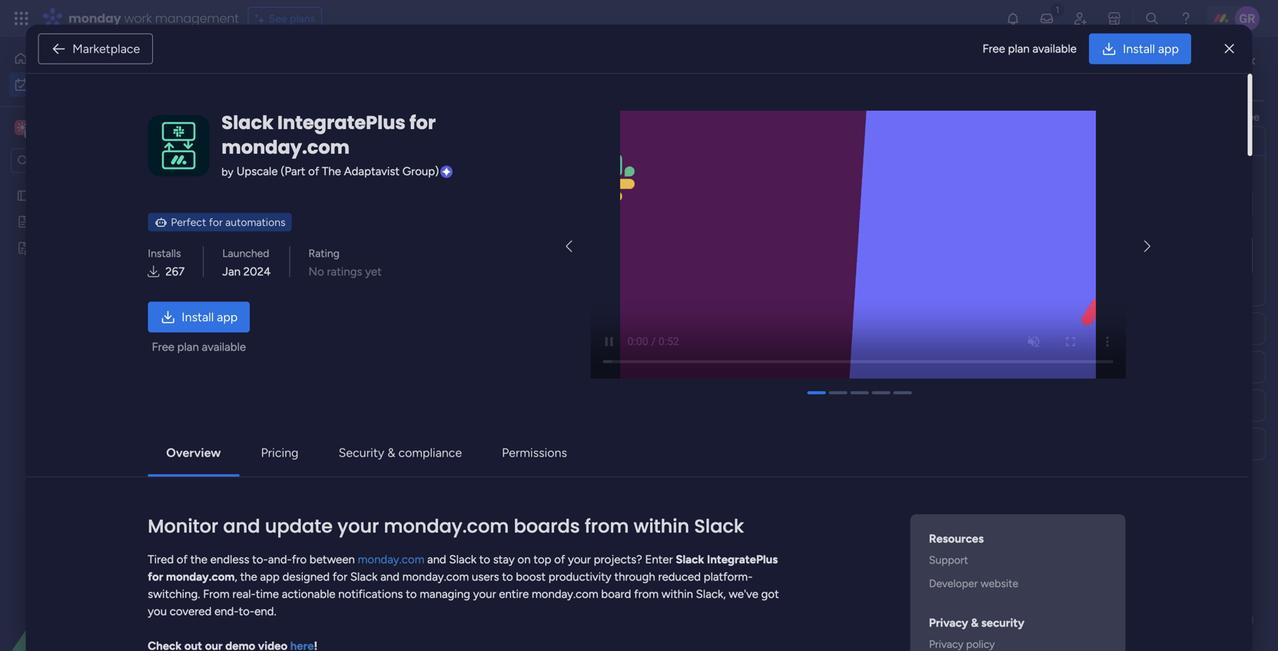 Task type: locate. For each thing, give the bounding box(es) containing it.
your
[[338, 514, 379, 539], [568, 553, 591, 567], [473, 587, 496, 601]]

0 vertical spatial plan
[[1009, 42, 1030, 56]]

1 horizontal spatial install app button
[[1090, 33, 1192, 64]]

None text field
[[997, 191, 1253, 218]]

install app down jan on the left top
[[182, 310, 238, 324]]

app down search everything "image"
[[1159, 42, 1180, 56]]

slack up notifications
[[350, 570, 378, 584]]

install app down search everything "image"
[[1123, 42, 1180, 56]]

1 to- from the top
[[661, 305, 676, 318]]

top
[[534, 553, 552, 567]]

to- right endless
[[252, 553, 268, 567]]

1 horizontal spatial available
[[1033, 42, 1077, 56]]

1 vertical spatial items
[[326, 249, 352, 262]]

management for mar 16
[[819, 472, 882, 485]]

0 vertical spatial install app button
[[1090, 33, 1192, 64]]

new up '+' on the bottom
[[250, 305, 272, 318]]

1 vertical spatial free
[[152, 340, 175, 354]]

0 vertical spatial privacy
[[929, 616, 969, 630]]

items up ratings
[[326, 249, 352, 262]]

item up + add item
[[275, 305, 297, 318]]

installs
[[148, 247, 181, 260]]

new item button
[[227, 122, 286, 146]]

plan down "notifications" icon
[[1009, 42, 1030, 56]]

install
[[1123, 42, 1156, 56], [182, 310, 214, 324]]

mar left 8
[[1064, 304, 1081, 316]]

2 horizontal spatial app
[[1159, 42, 1180, 56]]

managing
[[420, 587, 471, 601]]

integrateplus up the platform-
[[707, 553, 778, 567]]

and-
[[268, 553, 292, 567]]

launched jan 2024
[[222, 247, 271, 279]]

app up 'time'
[[260, 570, 280, 584]]

of left the
[[308, 165, 319, 178]]

management
[[819, 278, 882, 291], [819, 305, 882, 318], [819, 472, 882, 485]]

0 vertical spatial integrateplus
[[278, 110, 406, 136]]

& for security
[[388, 445, 396, 460]]

1 item from the top
[[275, 305, 297, 318]]

dapulse x slim image
[[1226, 40, 1235, 58]]

from inside , the app designed for slack and monday.com users to boost productivity through reduced platform- switching. from real-time actionable notifications to managing your entire monday.com board from within slack, we've got you covered end-to-end.
[[634, 587, 659, 601]]

0 vertical spatial app
[[1159, 42, 1180, 56]]

2 vertical spatial project management
[[781, 472, 882, 485]]

1 horizontal spatial free plan available
[[983, 42, 1077, 56]]

see plans
[[269, 12, 315, 25]]

0 vertical spatial &
[[388, 445, 396, 460]]

1 horizontal spatial the
[[240, 570, 257, 584]]

within up enter
[[634, 514, 690, 539]]

2 vertical spatial management
[[819, 472, 882, 485]]

item right add on the left of the page
[[283, 332, 305, 345]]

free down v2 download image
[[152, 340, 175, 354]]

mar for mar 8
[[1064, 304, 1081, 316]]

install app for bottom install app button
[[182, 310, 238, 324]]

within inside , the app designed for slack and monday.com users to boost productivity through reduced platform- switching. from real-time actionable notifications to managing your entire monday.com board from within slack, we've got you covered end-to-end.
[[662, 587, 694, 601]]

0 vertical spatial install
[[1123, 42, 1156, 56]]

None search field
[[292, 122, 432, 146]]

2 vertical spatial your
[[473, 587, 496, 601]]

past dates /
[[259, 190, 347, 209]]

items
[[1033, 170, 1059, 183], [326, 249, 352, 262], [318, 554, 344, 567]]

3 management from the top
[[819, 472, 882, 485]]

0 horizontal spatial your
[[338, 514, 379, 539]]

1 vertical spatial to-
[[239, 605, 255, 618]]

and left people
[[1127, 110, 1145, 123]]

list box
[[0, 180, 196, 469]]

free plan available down "notifications" icon
[[983, 42, 1077, 56]]

2 project management from the top
[[781, 305, 882, 318]]

1 vertical spatial &
[[972, 616, 979, 630]]

free plan available left '+' on the bottom
[[152, 340, 246, 354]]

1 new item from the top
[[250, 305, 297, 318]]

slack up the platform-
[[695, 514, 744, 539]]

and inside , the app designed for slack and monday.com users to boost productivity through reduced platform- switching. from real-time actionable notifications to managing your entire monday.com board from within slack, we've got you covered end-to-end.
[[381, 570, 400, 584]]

1 horizontal spatial from
[[634, 587, 659, 601]]

1 vertical spatial install app
[[182, 310, 238, 324]]

1 vertical spatial privacy
[[929, 638, 964, 651]]

from up projects?
[[585, 514, 629, 539]]

slack integrateplus for monday.com up managing
[[148, 553, 778, 584]]

on
[[518, 553, 531, 567]]

item up upscale
[[258, 127, 280, 140]]

available
[[1033, 42, 1077, 56], [202, 340, 246, 354]]

1 horizontal spatial integrateplus
[[707, 553, 778, 567]]

privacy up 'policy'
[[929, 616, 969, 630]]

slack integrateplus for monday.com
[[222, 110, 436, 160], [148, 553, 778, 584]]

1 project management from the top
[[781, 278, 882, 291]]

1 horizontal spatial your
[[473, 587, 496, 601]]

3 project management link from the top
[[779, 464, 921, 490]]

perfect
[[171, 216, 206, 229]]

to up users
[[480, 553, 491, 567]]

to-
[[661, 305, 676, 318], [661, 472, 676, 484]]

management
[[155, 10, 239, 27]]

plan
[[1009, 42, 1030, 56], [177, 340, 199, 354]]

do
[[676, 305, 689, 318], [676, 472, 689, 484]]

to- down "real-"
[[239, 605, 255, 618]]

0 vertical spatial mar
[[1064, 304, 1081, 316]]

within down "reduced"
[[662, 587, 694, 601]]

pricing
[[261, 445, 299, 460]]

new item up add on the left of the page
[[250, 305, 297, 318]]

and down "monday.com" link
[[381, 570, 400, 584]]

/ left 1
[[333, 439, 340, 458]]

your up 'between'
[[338, 514, 379, 539]]

today
[[259, 245, 303, 265]]

of right top
[[555, 553, 565, 567]]

1 vertical spatial slack integrateplus for monday.com
[[148, 553, 778, 584]]

the for choose
[[1027, 110, 1043, 123]]

0 vertical spatial within
[[634, 514, 690, 539]]

0 horizontal spatial app
[[217, 310, 238, 324]]

free up choose
[[983, 42, 1006, 56]]

1 vertical spatial free plan available
[[152, 340, 246, 354]]

lottie animation element
[[0, 496, 196, 651]]

greg
[[1039, 248, 1065, 262]]

item down pricing button
[[275, 471, 297, 484]]

integrateplus up the
[[278, 110, 406, 136]]

0 vertical spatial to-
[[661, 305, 676, 318]]

0 horizontal spatial install app button
[[148, 302, 250, 332]]

overview button
[[154, 437, 233, 468]]

entire
[[499, 587, 529, 601]]

install down search everything "image"
[[1123, 42, 1156, 56]]

new up upscale
[[233, 127, 256, 140]]

1 vertical spatial to-
[[661, 472, 676, 484]]

0 horizontal spatial available
[[202, 340, 246, 354]]

a
[[317, 605, 327, 624]]

like
[[1212, 110, 1228, 123]]

robinson
[[1068, 248, 1116, 262]]

next
[[259, 439, 290, 458]]

2 to-do from the top
[[661, 472, 689, 484]]

greg robinson
[[1039, 248, 1116, 262]]

& right the security
[[388, 445, 396, 460]]

1 vertical spatial project management
[[781, 305, 882, 318]]

16
[[1082, 471, 1092, 483]]

2 vertical spatial item
[[351, 443, 372, 456]]

see
[[1244, 110, 1260, 123]]

0 vertical spatial new
[[233, 127, 256, 140]]

1 vertical spatial new
[[250, 305, 272, 318]]

+ add item
[[251, 332, 305, 345]]

monday.com up managing
[[403, 570, 469, 584]]

app inside , the app designed for slack and monday.com users to boost productivity through reduced platform- switching. from real-time actionable notifications to managing your entire monday.com board from within slack, we've got you covered end-to-end.
[[260, 570, 280, 584]]

1 horizontal spatial install app
[[1123, 42, 1180, 56]]

& up 'policy'
[[972, 616, 979, 630]]

item inside next week / 1 item
[[351, 443, 372, 456]]

main content
[[204, 37, 1279, 651]]

new down pricing button
[[250, 471, 272, 484]]

the inside , the app designed for slack and monday.com users to boost productivity through reduced platform- switching. from real-time actionable notifications to managing your entire monday.com board from within slack, we've got you covered end-to-end.
[[240, 570, 257, 584]]

slack integrateplus for monday.com up by upscale (part of the adaptavist group)
[[222, 110, 436, 160]]

1 horizontal spatial plan
[[1009, 42, 1030, 56]]

& inside button
[[388, 445, 396, 460]]

1 vertical spatial item
[[283, 332, 305, 345]]

app down jan on the left top
[[217, 310, 238, 324]]

1 vertical spatial your
[[568, 553, 591, 567]]

items inside today / 2 items
[[326, 249, 352, 262]]

your up productivity
[[568, 553, 591, 567]]

support
[[929, 554, 969, 567]]

0 horizontal spatial the
[[191, 553, 208, 567]]

privacy left 'policy'
[[929, 638, 964, 651]]

Filter dashboard by text search field
[[292, 122, 432, 146]]

0 vertical spatial item
[[275, 305, 297, 318]]

see
[[269, 12, 287, 25]]

1 vertical spatial from
[[634, 587, 659, 601]]

1 management from the top
[[819, 278, 882, 291]]

board
[[836, 245, 865, 258]]

2 item from the top
[[275, 471, 297, 484]]

slack
[[222, 110, 274, 136], [695, 514, 744, 539], [449, 553, 477, 567], [676, 553, 705, 567], [350, 570, 378, 584]]

project
[[250, 277, 285, 290], [781, 278, 816, 291], [781, 305, 816, 318], [781, 472, 816, 485]]

0 vertical spatial items
[[1033, 170, 1059, 183]]

0 vertical spatial available
[[1033, 42, 1077, 56]]

1 vertical spatial do
[[676, 472, 689, 484]]

your inside , the app designed for slack and monday.com users to boost productivity through reduced platform- switching. from real-time actionable notifications to managing your entire monday.com board from within slack, we've got you covered end-to-end.
[[473, 587, 496, 601]]

monday.com link
[[355, 553, 425, 567]]

install app button
[[1090, 33, 1192, 64], [148, 302, 250, 332]]

the left boards,
[[1027, 110, 1043, 123]]

/ down notifications
[[366, 605, 373, 624]]

option
[[0, 182, 196, 185]]

2 horizontal spatial item
[[351, 443, 372, 456]]

we
[[1096, 170, 1110, 183]]

project management for mar 16
[[781, 472, 882, 485]]

1 vertical spatial plan
[[177, 340, 199, 354]]

within
[[634, 514, 690, 539], [662, 587, 694, 601]]

greg robinson image
[[1010, 244, 1033, 267]]

2 vertical spatial the
[[240, 570, 257, 584]]

2 horizontal spatial the
[[1027, 110, 1043, 123]]

new for mar
[[250, 471, 272, 484]]

2 vertical spatial app
[[260, 570, 280, 584]]

3 project management from the top
[[781, 472, 882, 485]]

website
[[981, 577, 1019, 590]]

the right ,
[[240, 570, 257, 584]]

of right tired
[[177, 553, 188, 567]]

0 vertical spatial project management link
[[779, 270, 921, 296]]

1 image
[[1051, 1, 1065, 18]]

marketplace arrow left image
[[566, 241, 572, 253]]

privacy & security privacy policy
[[929, 616, 1025, 651]]

0 vertical spatial free
[[983, 42, 1006, 56]]

0 horizontal spatial free
[[152, 340, 175, 354]]

0 horizontal spatial from
[[585, 514, 629, 539]]

install down 267
[[182, 310, 214, 324]]

0 vertical spatial to-do
[[661, 305, 689, 318]]

1 vertical spatial project management link
[[779, 297, 921, 324]]

0 vertical spatial free plan available
[[983, 42, 1077, 56]]

end.
[[255, 605, 277, 618]]

items left should
[[1033, 170, 1059, 183]]

1 horizontal spatial app
[[260, 570, 280, 584]]

item right 1
[[351, 443, 372, 456]]

install app button down search everything "image"
[[1090, 33, 1192, 64]]

the
[[1027, 110, 1043, 123], [191, 553, 208, 567], [240, 570, 257, 584]]

to- inside , the app designed for slack and monday.com users to boost productivity through reduced platform- switching. from real-time actionable notifications to managing your entire monday.com board from within slack, we've got you covered end-to-end.
[[239, 605, 255, 618]]

plan left '+' on the bottom
[[177, 340, 199, 354]]

developer
[[929, 577, 978, 590]]

from down through
[[634, 587, 659, 601]]

2 vertical spatial new
[[250, 471, 272, 484]]

2 project management link from the top
[[779, 297, 921, 324]]

to-
[[252, 553, 268, 567], [239, 605, 255, 618]]

2 management from the top
[[819, 305, 882, 318]]

1 vertical spatial item
[[275, 471, 297, 484]]

the left endless
[[191, 553, 208, 567]]

item
[[258, 127, 280, 140], [283, 332, 305, 345], [351, 443, 372, 456]]

project management for to-do
[[781, 305, 882, 318]]

jan
[[222, 265, 241, 279]]

stuck
[[1171, 470, 1199, 483]]

& for privacy
[[972, 616, 979, 630]]

0 vertical spatial new item
[[250, 305, 297, 318]]

choose the boards, columns and people you'd like to see
[[987, 110, 1260, 123]]

to down stay
[[502, 570, 513, 584]]

1 vertical spatial available
[[202, 340, 246, 354]]

0 vertical spatial management
[[819, 278, 882, 291]]

install for the top install app button
[[1123, 42, 1156, 56]]

monday work management
[[68, 10, 239, 27]]

enter
[[646, 553, 673, 567]]

boards
[[514, 514, 580, 539]]

1 horizontal spatial free
[[983, 42, 1006, 56]]

switching.
[[148, 587, 200, 601]]

,
[[235, 570, 237, 584]]

past
[[259, 190, 289, 209]]

1 vertical spatial management
[[819, 305, 882, 318]]

& inside privacy & security privacy policy
[[972, 616, 979, 630]]

mar left 16
[[1062, 471, 1079, 483]]

status
[[997, 361, 1028, 374]]

board
[[602, 587, 632, 601]]

your down users
[[473, 587, 496, 601]]

1 horizontal spatial item
[[283, 332, 305, 345]]

0 vertical spatial do
[[676, 305, 689, 318]]

install app for the top install app button
[[1123, 42, 1180, 56]]

boards
[[997, 322, 1030, 335]]

1 horizontal spatial install
[[1123, 42, 1156, 56]]

2 horizontal spatial of
[[555, 553, 565, 567]]

1 vertical spatial to-do
[[661, 472, 689, 484]]

stay
[[493, 553, 515, 567]]

0 horizontal spatial &
[[388, 445, 396, 460]]

1 vertical spatial install
[[182, 310, 214, 324]]

tired of the endless to-and-fro between monday.com and slack to stay on top of your projects? enter
[[148, 553, 676, 567]]

0 vertical spatial the
[[1027, 110, 1043, 123]]

1 vertical spatial new item
[[250, 471, 297, 484]]

item
[[275, 305, 297, 318], [275, 471, 297, 484]]

to
[[1231, 110, 1241, 123], [480, 553, 491, 567], [502, 570, 513, 584], [406, 587, 417, 601]]

0 vertical spatial item
[[258, 127, 280, 140]]

2 new item from the top
[[250, 471, 297, 484]]

0 horizontal spatial install
[[182, 310, 214, 324]]

available down update feed image at the top right
[[1033, 42, 1077, 56]]

1 vertical spatial integrateplus
[[707, 553, 778, 567]]

1 vertical spatial mar
[[1062, 471, 1079, 483]]

1 privacy from the top
[[929, 616, 969, 630]]

2 vertical spatial project management link
[[779, 464, 921, 490]]

items right 0
[[318, 554, 344, 567]]

whose
[[997, 170, 1030, 183]]

for down 'between'
[[333, 570, 348, 584]]

(part
[[281, 165, 306, 178]]

available left '+' on the bottom
[[202, 340, 246, 354]]

marketplace arrow right image
[[1145, 241, 1151, 253]]

free plan available
[[983, 42, 1077, 56], [152, 340, 246, 354]]

install app button down 267
[[148, 302, 250, 332]]

through
[[615, 570, 656, 584]]

0 horizontal spatial install app
[[182, 310, 238, 324]]

slack up users
[[449, 553, 477, 567]]

for down tired
[[148, 570, 163, 584]]

2 horizontal spatial your
[[568, 553, 591, 567]]

0 vertical spatial install app
[[1123, 42, 1180, 56]]

1 horizontal spatial &
[[972, 616, 979, 630]]

0 vertical spatial to-
[[252, 553, 268, 567]]

0 vertical spatial project management
[[781, 278, 882, 291]]

policy
[[967, 638, 996, 651]]

2 vertical spatial items
[[318, 554, 344, 567]]

1 vertical spatial app
[[217, 310, 238, 324]]

+
[[251, 332, 258, 345]]

home option
[[9, 46, 187, 71]]

1 vertical spatial within
[[662, 587, 694, 601]]

new item down pricing button
[[250, 471, 297, 484]]

items inside "later / 0 items"
[[318, 554, 344, 567]]

item for mar
[[275, 471, 297, 484]]



Task type: describe. For each thing, give the bounding box(es) containing it.
monday.com up from
[[166, 570, 235, 584]]

v2 download image
[[148, 263, 159, 280]]

and up endless
[[223, 514, 260, 539]]

monday marketplace image
[[1107, 11, 1123, 26]]

see plans button
[[248, 7, 322, 30]]

monday.com up tired of the endless to-and-fro between monday.com and slack to stay on top of your projects? enter
[[384, 514, 509, 539]]

to
[[1206, 69, 1217, 82]]

work
[[124, 10, 152, 27]]

for right perfect
[[209, 216, 223, 229]]

select product image
[[14, 11, 29, 26]]

0 vertical spatial slack integrateplus for monday.com
[[222, 110, 436, 160]]

0 horizontal spatial integrateplus
[[278, 110, 406, 136]]

2 to- from the top
[[661, 472, 676, 484]]

work
[[268, 58, 330, 92]]

should
[[1062, 170, 1093, 183]]

monday.com up notifications
[[358, 553, 425, 567]]

lottie animation image
[[0, 496, 196, 651]]

rating no ratings yet
[[309, 247, 382, 279]]

, the app designed for slack and monday.com users to boost productivity through reduced platform- switching. from real-time actionable notifications to managing your entire monday.com board from within slack, we've got you covered end-to-end.
[[148, 570, 780, 618]]

slack down the my
[[222, 110, 274, 136]]

private board image
[[16, 241, 31, 255]]

new inside button
[[233, 127, 256, 140]]

no
[[309, 265, 324, 279]]

status column
[[997, 361, 1068, 374]]

/ left 0
[[297, 549, 304, 569]]

resources
[[929, 532, 984, 546]]

by upscale (part of the adaptavist group)
[[222, 165, 439, 178]]

mar 8
[[1064, 304, 1090, 316]]

search everything image
[[1145, 11, 1160, 26]]

later / 0 items
[[259, 549, 344, 569]]

app logo image
[[148, 115, 209, 176]]

to right "like"
[[1231, 110, 1241, 123]]

notifications image
[[1006, 11, 1021, 26]]

from
[[203, 587, 230, 601]]

dates
[[293, 190, 333, 209]]

items for later /
[[318, 554, 344, 567]]

security & compliance button
[[326, 437, 475, 468]]

2024
[[244, 265, 271, 279]]

week
[[293, 439, 329, 458]]

notifications
[[338, 587, 403, 601]]

0 vertical spatial from
[[585, 514, 629, 539]]

boards,
[[1046, 110, 1081, 123]]

covered
[[170, 605, 212, 618]]

security & compliance
[[339, 445, 462, 460]]

group)
[[403, 165, 439, 178]]

later
[[259, 549, 294, 569]]

whose items should we show?
[[997, 170, 1143, 183]]

/ right dates
[[336, 190, 343, 209]]

without
[[259, 605, 314, 624]]

main content containing past dates /
[[204, 37, 1279, 651]]

my work
[[227, 58, 330, 92]]

choose
[[987, 110, 1025, 123]]

item inside button
[[258, 127, 280, 140]]

ratings
[[327, 265, 362, 279]]

items for today /
[[326, 249, 352, 262]]

1 to-do from the top
[[661, 305, 689, 318]]

to do list
[[1206, 69, 1249, 82]]

resources support
[[929, 532, 984, 567]]

yet
[[365, 265, 382, 279]]

0
[[308, 554, 315, 567]]

tired
[[148, 553, 174, 567]]

0 horizontal spatial free plan available
[[152, 340, 246, 354]]

267
[[166, 265, 185, 279]]

permissions button
[[490, 437, 580, 468]]

update feed image
[[1040, 11, 1055, 26]]

to left managing
[[406, 587, 417, 601]]

slack,
[[696, 587, 726, 601]]

greg robinson image
[[1236, 6, 1260, 31]]

customize
[[576, 127, 628, 140]]

we've
[[729, 587, 759, 601]]

home link
[[9, 46, 187, 71]]

upscale
[[237, 165, 278, 178]]

1 project management link from the top
[[779, 270, 921, 296]]

public board image
[[16, 188, 31, 203]]

monitor
[[148, 514, 219, 539]]

2
[[317, 249, 323, 262]]

new item for to-do
[[250, 305, 297, 318]]

public board image
[[16, 215, 31, 229]]

search image
[[414, 128, 426, 140]]

greg robinson link
[[1039, 248, 1116, 262]]

1 horizontal spatial of
[[308, 165, 319, 178]]

management for to-do
[[819, 305, 882, 318]]

mar 16
[[1062, 471, 1092, 483]]

monday.com down productivity
[[532, 587, 599, 601]]

projects?
[[594, 553, 643, 567]]

you
[[148, 605, 167, 618]]

workspace image
[[15, 119, 30, 136]]

mar for mar 16
[[1062, 471, 1079, 483]]

developer website
[[929, 577, 1019, 590]]

end-
[[215, 605, 239, 618]]

2 do from the top
[[676, 472, 689, 484]]

perfect for automations element
[[148, 213, 292, 231]]

item for to-
[[275, 305, 297, 318]]

8
[[1084, 304, 1090, 316]]

the
[[322, 165, 341, 178]]

perfect for automations
[[171, 216, 286, 229]]

overview
[[166, 445, 221, 460]]

next week / 1 item
[[259, 439, 372, 458]]

new item for mar 16
[[250, 471, 297, 484]]

slack up "reduced"
[[676, 553, 705, 567]]

1 vertical spatial install app button
[[148, 302, 250, 332]]

without a date /
[[259, 605, 377, 624]]

project management link for to-do
[[779, 297, 921, 324]]

time
[[256, 587, 279, 601]]

slack inside , the app designed for slack and monday.com users to boost productivity through reduced platform- switching. from real-time actionable notifications to managing your entire monday.com board from within slack, we've got you covered end-to-end.
[[350, 570, 378, 584]]

the for ,
[[240, 570, 257, 584]]

1 vertical spatial the
[[191, 553, 208, 567]]

1 do from the top
[[676, 305, 689, 318]]

security
[[982, 616, 1025, 630]]

security
[[339, 445, 385, 460]]

marketplace
[[72, 42, 140, 56]]

help image
[[1179, 11, 1194, 26]]

by
[[222, 165, 234, 178]]

do
[[1220, 69, 1232, 82]]

column
[[1031, 361, 1068, 374]]

none text field inside main content
[[997, 191, 1253, 218]]

rating
[[309, 247, 340, 260]]

project management link for mar 16
[[779, 464, 921, 490]]

workspace image
[[17, 119, 28, 136]]

/ left 2
[[306, 245, 313, 265]]

you'd
[[1183, 110, 1209, 123]]

designed
[[283, 570, 330, 584]]

update
[[265, 514, 333, 539]]

1
[[344, 443, 348, 456]]

date
[[330, 605, 363, 624]]

0 vertical spatial your
[[338, 514, 379, 539]]

columns
[[1084, 110, 1125, 123]]

automations
[[225, 216, 286, 229]]

reduced
[[659, 570, 701, 584]]

invite members image
[[1074, 11, 1089, 26]]

new for to-
[[250, 305, 272, 318]]

list
[[1235, 69, 1249, 82]]

0 horizontal spatial of
[[177, 553, 188, 567]]

endless
[[210, 553, 250, 567]]

0 horizontal spatial plan
[[177, 340, 199, 354]]

marketplace button
[[38, 33, 153, 64]]

for up group)
[[410, 110, 436, 136]]

for inside , the app designed for slack and monday.com users to boost productivity through reduced platform- switching. from real-time actionable notifications to managing your entire monday.com board from within slack, we've got you covered end-to-end.
[[333, 570, 348, 584]]

install for bottom install app button
[[182, 310, 214, 324]]

boost
[[516, 570, 546, 584]]

and down monitor and update your monday.com boards from within slack
[[427, 553, 447, 567]]

add
[[261, 332, 281, 345]]

actionable
[[282, 587, 336, 601]]

to do list button
[[1177, 63, 1256, 88]]

monday.com up (part
[[222, 135, 350, 160]]

2 privacy from the top
[[929, 638, 964, 651]]



Task type: vqa. For each thing, say whether or not it's contained in the screenshot.
Tired of the endless to-and-fro between monday.com and Slack to stay on top of your projects? Enter
yes



